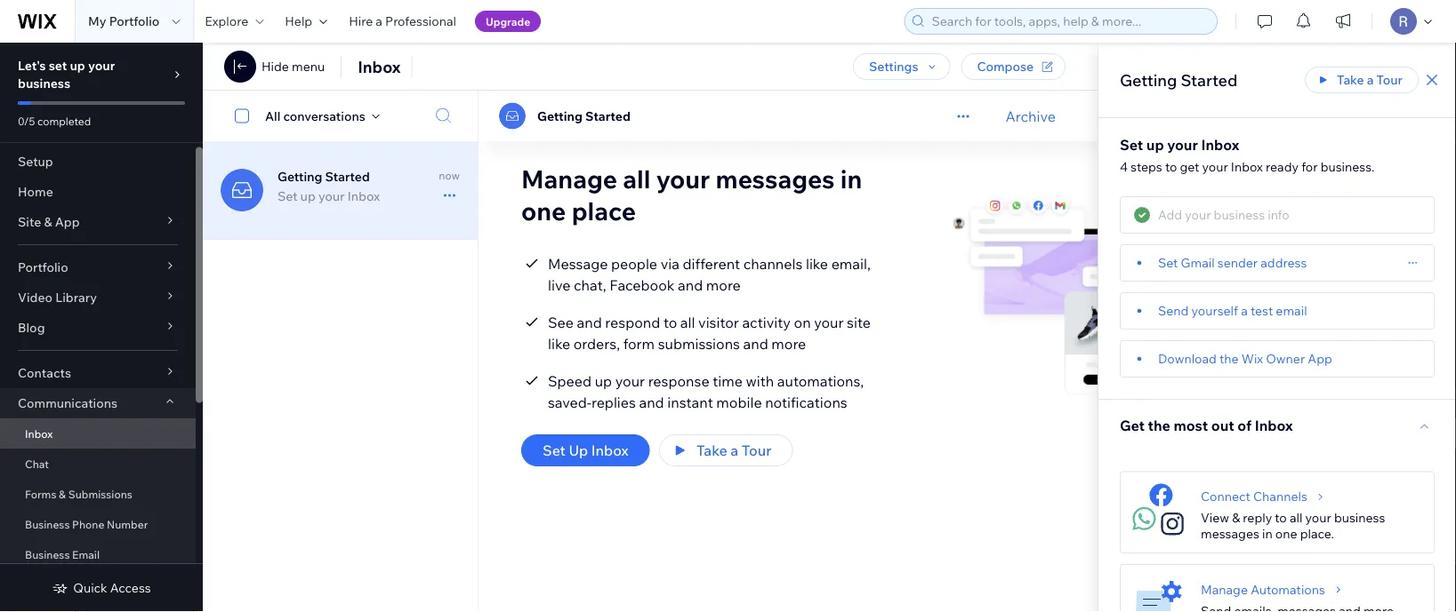 Task type: vqa. For each thing, say whether or not it's contained in the screenshot.
Set up your Inbox
yes



Task type: describe. For each thing, give the bounding box(es) containing it.
sender
[[1218, 255, 1258, 271]]

site & app
[[18, 214, 80, 230]]

take a tour for the take a tour button to the top
[[1337, 72, 1403, 88]]

your down conversations
[[318, 189, 345, 204]]

all for view
[[1290, 511, 1303, 526]]

access
[[110, 581, 151, 596]]

business email
[[25, 548, 100, 562]]

0 vertical spatial started
[[1181, 70, 1238, 90]]

1 horizontal spatial getting
[[537, 108, 583, 124]]

chat,
[[574, 277, 606, 294]]

library
[[55, 290, 97, 306]]

owner
[[1266, 351, 1305, 367]]

email
[[72, 548, 100, 562]]

forms & submissions link
[[0, 479, 196, 510]]

on
[[794, 314, 811, 332]]

forms & submissions
[[25, 488, 132, 501]]

home link
[[0, 177, 196, 207]]

business for business email
[[25, 548, 70, 562]]

connect channels button
[[1201, 489, 1329, 505]]

set for set up your inbox 4 steps to get your inbox ready for business.
[[1120, 136, 1143, 154]]

business email link
[[0, 540, 196, 570]]

download the wix owner app button
[[1132, 351, 1332, 367]]

manage all your messages in one place
[[521, 163, 862, 226]]

yourself
[[1192, 303, 1238, 319]]

people
[[611, 255, 657, 273]]

contacts button
[[0, 359, 196, 389]]

live
[[548, 277, 571, 294]]

speed
[[548, 373, 592, 391]]

mobile
[[716, 394, 762, 412]]

conversations
[[283, 108, 365, 124]]

video
[[18, 290, 53, 306]]

site
[[847, 314, 871, 332]]

settings button
[[853, 53, 951, 80]]

set gmail sender address button
[[1132, 255, 1307, 271]]

& for view
[[1232, 511, 1240, 526]]

business.
[[1321, 159, 1375, 175]]

your inside speed up your response time with automations, saved-replies and instant mobile notifications
[[615, 373, 645, 391]]

portfolio inside dropdown button
[[18, 260, 68, 275]]

Search for tools, apps, help & more... field
[[927, 9, 1212, 34]]

view & reply to all your business messages in one place.
[[1201, 511, 1385, 542]]

communications button
[[0, 389, 196, 419]]

address
[[1261, 255, 1307, 271]]

all for see
[[680, 314, 695, 332]]

messages inside view & reply to all your business messages in one place.
[[1201, 527, 1260, 542]]

a inside 'button'
[[1241, 303, 1248, 319]]

send yourself a test email button
[[1132, 303, 1307, 319]]

1 horizontal spatial getting started image
[[499, 103, 526, 129]]

out
[[1211, 417, 1234, 434]]

reply
[[1243, 511, 1272, 526]]

your inside see and respond to all visitor activity on your site like orders, form submissions and more
[[814, 314, 844, 332]]

connect
[[1201, 489, 1251, 505]]

like inside see and respond to all visitor activity on your site like orders, form submissions and more
[[548, 335, 570, 353]]

in inside view & reply to all your business messages in one place.
[[1262, 527, 1273, 542]]

up for set up your inbox
[[300, 189, 316, 204]]

let's
[[18, 58, 46, 73]]

automations
[[1251, 582, 1325, 598]]

set for set gmail sender address
[[1158, 255, 1178, 271]]

to for view & reply to all your business messages in one place.
[[1275, 511, 1287, 526]]

quick access
[[73, 581, 151, 596]]

visitor
[[698, 314, 739, 332]]

download the wix owner app
[[1158, 351, 1332, 367]]

hide menu button up all
[[224, 51, 325, 83]]

0 vertical spatial tour
[[1377, 72, 1403, 88]]

orders,
[[574, 335, 620, 353]]

manage for manage all your messages in one place
[[521, 163, 617, 194]]

get the most out of inbox
[[1120, 417, 1293, 434]]

my
[[88, 13, 106, 29]]

sidebar element
[[0, 43, 203, 613]]

facebook
[[610, 277, 675, 294]]

site & app button
[[0, 207, 196, 238]]

take for the take a tour button to the top
[[1337, 72, 1364, 88]]

& for forms
[[59, 488, 66, 501]]

0 horizontal spatial getting
[[278, 169, 322, 185]]

1 vertical spatial tour
[[742, 442, 772, 460]]

get
[[1120, 417, 1145, 434]]

automations,
[[777, 373, 864, 391]]

channels
[[743, 255, 803, 273]]

via
[[661, 255, 680, 273]]

0 horizontal spatial take a tour button
[[659, 435, 793, 467]]

see and respond to all visitor activity on your site like orders, form submissions and more
[[548, 314, 871, 353]]

my portfolio
[[88, 13, 160, 29]]

manage automations
[[1201, 582, 1325, 598]]

hide menu
[[262, 59, 325, 74]]

your up get
[[1167, 136, 1198, 154]]

instant
[[667, 394, 713, 412]]

4
[[1120, 159, 1128, 175]]

all
[[265, 108, 281, 124]]

more inside see and respond to all visitor activity on your site like orders, form submissions and more
[[772, 335, 806, 353]]

send
[[1158, 303, 1189, 319]]

messages inside manage all your messages in one place
[[716, 163, 835, 194]]

communications
[[18, 396, 117, 411]]

up for set up your inbox 4 steps to get your inbox ready for business.
[[1147, 136, 1164, 154]]

wix
[[1242, 351, 1263, 367]]

message people via different channels like email, live chat, facebook and more
[[548, 255, 871, 294]]

get
[[1180, 159, 1200, 175]]

business for business phone number
[[25, 518, 70, 532]]

the for download
[[1220, 351, 1239, 367]]

0/5 completed
[[18, 114, 91, 128]]

different
[[683, 255, 740, 273]]

submissions
[[658, 335, 740, 353]]

now
[[439, 169, 460, 182]]

inbox inside sidebar element
[[25, 427, 53, 441]]

manage automations button
[[1201, 582, 1347, 598]]

and down 'activity'
[[743, 335, 768, 353]]



Task type: locate. For each thing, give the bounding box(es) containing it.
& right view
[[1232, 511, 1240, 526]]

1 horizontal spatial business
[[1334, 511, 1385, 526]]

0 vertical spatial one
[[521, 195, 566, 226]]

to
[[1165, 159, 1177, 175], [664, 314, 677, 332], [1275, 511, 1287, 526]]

with
[[746, 373, 774, 391]]

1 vertical spatial take a tour button
[[659, 435, 793, 467]]

0 horizontal spatial the
[[1148, 417, 1171, 434]]

up
[[569, 442, 588, 460]]

set up your inbox 4 steps to get your inbox ready for business.
[[1120, 136, 1375, 175]]

take for leftmost the take a tour button
[[697, 442, 727, 460]]

menu
[[292, 59, 325, 74]]

chat link
[[0, 449, 196, 479]]

time
[[713, 373, 743, 391]]

all inside manage all your messages in one place
[[623, 163, 651, 194]]

0 vertical spatial getting started
[[1120, 70, 1238, 90]]

0 horizontal spatial one
[[521, 195, 566, 226]]

set for set up your inbox
[[278, 189, 298, 204]]

1 horizontal spatial more
[[772, 335, 806, 353]]

& inside view & reply to all your business messages in one place.
[[1232, 511, 1240, 526]]

setup link
[[0, 147, 196, 177]]

app inside button
[[1308, 351, 1332, 367]]

2 vertical spatial started
[[325, 169, 370, 185]]

set left gmail
[[1158, 255, 1178, 271]]

& right forms
[[59, 488, 66, 501]]

a
[[376, 13, 383, 29], [1367, 72, 1374, 88], [1241, 303, 1248, 319], [731, 442, 739, 460]]

app inside dropdown button
[[55, 214, 80, 230]]

response
[[648, 373, 710, 391]]

and down 'response'
[[639, 394, 664, 412]]

the right get
[[1148, 417, 1171, 434]]

hire a professional
[[349, 13, 456, 29]]

0 vertical spatial like
[[806, 255, 828, 273]]

set for set up inbox
[[543, 442, 566, 460]]

manage inside manage all your messages in one place
[[521, 163, 617, 194]]

more down on
[[772, 335, 806, 353]]

1 vertical spatial getting started
[[537, 108, 631, 124]]

tour
[[1377, 72, 1403, 88], [742, 442, 772, 460]]

one left place.
[[1276, 527, 1298, 542]]

in inside manage all your messages in one place
[[840, 163, 862, 194]]

hide menu button down help
[[262, 59, 325, 75]]

all up the submissions
[[680, 314, 695, 332]]

the left wix
[[1220, 351, 1239, 367]]

1 vertical spatial one
[[1276, 527, 1298, 542]]

2 vertical spatial &
[[1232, 511, 1240, 526]]

0 vertical spatial business
[[18, 76, 70, 91]]

set up inbox
[[543, 442, 629, 460]]

1 vertical spatial to
[[664, 314, 677, 332]]

set down all
[[278, 189, 298, 204]]

& for site
[[44, 214, 52, 230]]

like inside message people via different channels like email, live chat, facebook and more
[[806, 255, 828, 273]]

0 horizontal spatial tour
[[742, 442, 772, 460]]

forms
[[25, 488, 56, 501]]

business left email on the bottom left of page
[[25, 548, 70, 562]]

2 vertical spatial all
[[1290, 511, 1303, 526]]

0 horizontal spatial in
[[840, 163, 862, 194]]

completed
[[37, 114, 91, 128]]

set left up
[[543, 442, 566, 460]]

business inside view & reply to all your business messages in one place.
[[1334, 511, 1385, 526]]

your up place.
[[1306, 511, 1332, 526]]

1 vertical spatial manage
[[1201, 582, 1248, 598]]

submissions
[[68, 488, 132, 501]]

2 vertical spatial getting started
[[278, 169, 370, 185]]

connect channels
[[1201, 489, 1308, 505]]

phone
[[72, 518, 104, 532]]

in up the 'email,' on the right top of page
[[840, 163, 862, 194]]

inbox inside "button"
[[591, 442, 629, 460]]

1 horizontal spatial take
[[1337, 72, 1364, 88]]

and inside speed up your response time with automations, saved-replies and instant mobile notifications
[[639, 394, 664, 412]]

one inside manage all your messages in one place
[[521, 195, 566, 226]]

up up steps
[[1147, 136, 1164, 154]]

one left "place"
[[521, 195, 566, 226]]

up up replies
[[595, 373, 612, 391]]

1 horizontal spatial app
[[1308, 351, 1332, 367]]

more
[[706, 277, 741, 294], [772, 335, 806, 353]]

the for get
[[1148, 417, 1171, 434]]

1 horizontal spatial started
[[585, 108, 631, 124]]

form
[[623, 335, 655, 353]]

1 horizontal spatial take a tour
[[1337, 72, 1403, 88]]

in down reply
[[1262, 527, 1273, 542]]

0 vertical spatial more
[[706, 277, 741, 294]]

respond
[[605, 314, 660, 332]]

1 horizontal spatial the
[[1220, 351, 1239, 367]]

app
[[55, 214, 80, 230], [1308, 351, 1332, 367]]

steps
[[1131, 159, 1162, 175]]

site
[[18, 214, 41, 230]]

0 horizontal spatial started
[[325, 169, 370, 185]]

like
[[806, 255, 828, 273], [548, 335, 570, 353]]

1 vertical spatial in
[[1262, 527, 1273, 542]]

to inside see and respond to all visitor activity on your site like orders, form submissions and more
[[664, 314, 677, 332]]

&
[[44, 214, 52, 230], [59, 488, 66, 501], [1232, 511, 1240, 526]]

activity
[[742, 314, 791, 332]]

up right the set
[[70, 58, 85, 73]]

place
[[572, 195, 636, 226]]

1 vertical spatial &
[[59, 488, 66, 501]]

0 horizontal spatial like
[[548, 335, 570, 353]]

email
[[1276, 303, 1307, 319]]

2 horizontal spatial &
[[1232, 511, 1240, 526]]

hire
[[349, 13, 373, 29]]

0 horizontal spatial take a tour
[[697, 442, 772, 460]]

to up the submissions
[[664, 314, 677, 332]]

let's set up your business
[[18, 58, 115, 91]]

take down instant
[[697, 442, 727, 460]]

messages up channels
[[716, 163, 835, 194]]

app right owner
[[1308, 351, 1332, 367]]

0 horizontal spatial portfolio
[[18, 260, 68, 275]]

in
[[840, 163, 862, 194], [1262, 527, 1273, 542]]

set inside the set up your inbox 4 steps to get your inbox ready for business.
[[1120, 136, 1143, 154]]

portfolio up video
[[18, 260, 68, 275]]

1 vertical spatial all
[[680, 314, 695, 332]]

1 vertical spatial take
[[697, 442, 727, 460]]

your right the set
[[88, 58, 115, 73]]

2 horizontal spatial started
[[1181, 70, 1238, 90]]

business up place.
[[1334, 511, 1385, 526]]

all up "place"
[[623, 163, 651, 194]]

like left the 'email,' on the right top of page
[[806, 255, 828, 273]]

up down all conversations
[[300, 189, 316, 204]]

and down via
[[678, 277, 703, 294]]

0 vertical spatial business
[[25, 518, 70, 532]]

and inside message people via different channels like email, live chat, facebook and more
[[678, 277, 703, 294]]

more inside message people via different channels like email, live chat, facebook and more
[[706, 277, 741, 294]]

up for speed up your response time with automations, saved-replies and instant mobile notifications
[[595, 373, 612, 391]]

0 vertical spatial take a tour
[[1337, 72, 1403, 88]]

business inside let's set up your business
[[18, 76, 70, 91]]

test
[[1251, 303, 1273, 319]]

1 vertical spatial messages
[[1201, 527, 1260, 542]]

messages down view
[[1201, 527, 1260, 542]]

quick access button
[[52, 581, 151, 597]]

2 business from the top
[[25, 548, 70, 562]]

view
[[1201, 511, 1229, 526]]

help
[[285, 13, 312, 29]]

your inside view & reply to all your business messages in one place.
[[1306, 511, 1332, 526]]

message
[[548, 255, 608, 273]]

archive link
[[1006, 107, 1056, 125]]

1 vertical spatial business
[[25, 548, 70, 562]]

1 horizontal spatial manage
[[1201, 582, 1248, 598]]

getting started image
[[499, 103, 526, 129], [221, 169, 263, 212]]

all inside view & reply to all your business messages in one place.
[[1290, 511, 1303, 526]]

to for see and respond to all visitor activity on your site like orders, form submissions and more
[[664, 314, 677, 332]]

your
[[88, 58, 115, 73], [1167, 136, 1198, 154], [1202, 159, 1228, 175], [656, 163, 710, 194], [318, 189, 345, 204], [814, 314, 844, 332], [615, 373, 645, 391], [1306, 511, 1332, 526]]

like down see
[[548, 335, 570, 353]]

all inside see and respond to all visitor activity on your site like orders, form submissions and more
[[680, 314, 695, 332]]

blog button
[[0, 313, 196, 343]]

set up your inbox
[[278, 189, 380, 204]]

saved-
[[548, 394, 592, 412]]

0 vertical spatial in
[[840, 163, 862, 194]]

1 horizontal spatial like
[[806, 255, 828, 273]]

set inside button
[[1158, 255, 1178, 271]]

manage inside button
[[1201, 582, 1248, 598]]

1 vertical spatial getting
[[537, 108, 583, 124]]

0 vertical spatial manage
[[521, 163, 617, 194]]

0 vertical spatial portfolio
[[109, 13, 160, 29]]

settings
[[869, 59, 918, 74]]

video library
[[18, 290, 97, 306]]

business phone number link
[[0, 510, 196, 540]]

one
[[521, 195, 566, 226], [1276, 527, 1298, 542]]

business
[[25, 518, 70, 532], [25, 548, 70, 562]]

0 vertical spatial the
[[1220, 351, 1239, 367]]

professional
[[385, 13, 456, 29]]

1 horizontal spatial take a tour button
[[1305, 67, 1419, 93]]

email,
[[831, 255, 871, 273]]

0 vertical spatial all
[[623, 163, 651, 194]]

2 horizontal spatial all
[[1290, 511, 1303, 526]]

getting started
[[1120, 70, 1238, 90], [537, 108, 631, 124], [278, 169, 370, 185]]

to left get
[[1165, 159, 1177, 175]]

for
[[1302, 159, 1318, 175]]

0 vertical spatial to
[[1165, 159, 1177, 175]]

send yourself a test email
[[1158, 303, 1307, 319]]

2 horizontal spatial to
[[1275, 511, 1287, 526]]

and up orders,
[[577, 314, 602, 332]]

your inside manage all your messages in one place
[[656, 163, 710, 194]]

0 horizontal spatial manage
[[521, 163, 617, 194]]

compose button
[[961, 53, 1066, 80]]

help button
[[274, 0, 338, 43]]

to down 'channels'
[[1275, 511, 1287, 526]]

set
[[49, 58, 67, 73]]

1 horizontal spatial one
[[1276, 527, 1298, 542]]

1 business from the top
[[25, 518, 70, 532]]

your inside let's set up your business
[[88, 58, 115, 73]]

0 vertical spatial &
[[44, 214, 52, 230]]

see
[[548, 314, 574, 332]]

take a tour for leftmost the take a tour button
[[697, 442, 772, 460]]

1 vertical spatial take a tour
[[697, 442, 772, 460]]

the inside button
[[1220, 351, 1239, 367]]

take up business.
[[1337, 72, 1364, 88]]

1 horizontal spatial to
[[1165, 159, 1177, 175]]

manage for manage automations
[[1201, 582, 1248, 598]]

1 horizontal spatial &
[[59, 488, 66, 501]]

0 horizontal spatial getting started
[[278, 169, 370, 185]]

None checkbox
[[225, 105, 265, 127]]

1 horizontal spatial in
[[1262, 527, 1273, 542]]

1 vertical spatial the
[[1148, 417, 1171, 434]]

take
[[1337, 72, 1364, 88], [697, 442, 727, 460]]

1 vertical spatial like
[[548, 335, 570, 353]]

1 horizontal spatial tour
[[1377, 72, 1403, 88]]

set up 4
[[1120, 136, 1143, 154]]

ready
[[1266, 159, 1299, 175]]

0 horizontal spatial getting started image
[[221, 169, 263, 212]]

place.
[[1300, 527, 1334, 542]]

0 horizontal spatial app
[[55, 214, 80, 230]]

more down different
[[706, 277, 741, 294]]

quick
[[73, 581, 107, 596]]

2 horizontal spatial getting
[[1120, 70, 1177, 90]]

setup
[[18, 154, 53, 169]]

all conversations
[[265, 108, 365, 124]]

compose
[[977, 59, 1034, 74]]

app right site
[[55, 214, 80, 230]]

0 horizontal spatial business
[[18, 76, 70, 91]]

archive
[[1006, 107, 1056, 125]]

inbox link
[[0, 419, 196, 449]]

up
[[70, 58, 85, 73], [1147, 136, 1164, 154], [300, 189, 316, 204], [595, 373, 612, 391]]

explore
[[205, 13, 248, 29]]

upgrade button
[[475, 11, 541, 32]]

your right on
[[814, 314, 844, 332]]

take a tour button up business.
[[1305, 67, 1419, 93]]

& inside dropdown button
[[44, 214, 52, 230]]

0 vertical spatial app
[[55, 214, 80, 230]]

take a tour button down mobile
[[659, 435, 793, 467]]

manage left the automations
[[1201, 582, 1248, 598]]

upgrade
[[486, 15, 530, 28]]

to inside view & reply to all your business messages in one place.
[[1275, 511, 1287, 526]]

0 horizontal spatial messages
[[716, 163, 835, 194]]

business down forms
[[25, 518, 70, 532]]

1 horizontal spatial portfolio
[[109, 13, 160, 29]]

0 horizontal spatial &
[[44, 214, 52, 230]]

0 horizontal spatial all
[[623, 163, 651, 194]]

one inside view & reply to all your business messages in one place.
[[1276, 527, 1298, 542]]

replies
[[592, 394, 636, 412]]

your up replies
[[615, 373, 645, 391]]

2 vertical spatial getting
[[278, 169, 322, 185]]

1 vertical spatial started
[[585, 108, 631, 124]]

your up via
[[656, 163, 710, 194]]

up inside speed up your response time with automations, saved-replies and instant mobile notifications
[[595, 373, 612, 391]]

0 vertical spatial getting
[[1120, 70, 1177, 90]]

all up place.
[[1290, 511, 1303, 526]]

set inside "button"
[[543, 442, 566, 460]]

2 horizontal spatial getting started
[[1120, 70, 1238, 90]]

1 vertical spatial business
[[1334, 511, 1385, 526]]

1 horizontal spatial getting started
[[537, 108, 631, 124]]

to inside the set up your inbox 4 steps to get your inbox ready for business.
[[1165, 159, 1177, 175]]

set up inbox button
[[521, 435, 650, 467]]

portfolio right my at top
[[109, 13, 160, 29]]

1 vertical spatial more
[[772, 335, 806, 353]]

0 horizontal spatial to
[[664, 314, 677, 332]]

messages
[[716, 163, 835, 194], [1201, 527, 1260, 542]]

0 vertical spatial take
[[1337, 72, 1364, 88]]

manage up "place"
[[521, 163, 617, 194]]

1 horizontal spatial messages
[[1201, 527, 1260, 542]]

0 vertical spatial getting started image
[[499, 103, 526, 129]]

up inside let's set up your business
[[70, 58, 85, 73]]

0 vertical spatial messages
[[716, 163, 835, 194]]

0 horizontal spatial take
[[697, 442, 727, 460]]

business phone number
[[25, 518, 148, 532]]

1 horizontal spatial all
[[680, 314, 695, 332]]

your right get
[[1202, 159, 1228, 175]]

2 vertical spatial to
[[1275, 511, 1287, 526]]

channels
[[1253, 489, 1308, 505]]

1 vertical spatial getting started image
[[221, 169, 263, 212]]

all
[[623, 163, 651, 194], [680, 314, 695, 332], [1290, 511, 1303, 526]]

& right site
[[44, 214, 52, 230]]

most
[[1174, 417, 1208, 434]]

0 vertical spatial take a tour button
[[1305, 67, 1419, 93]]

up inside the set up your inbox 4 steps to get your inbox ready for business.
[[1147, 136, 1164, 154]]

video library button
[[0, 283, 196, 313]]

1 vertical spatial portfolio
[[18, 260, 68, 275]]

1 vertical spatial app
[[1308, 351, 1332, 367]]

0 horizontal spatial more
[[706, 277, 741, 294]]

business down let's
[[18, 76, 70, 91]]

set
[[1120, 136, 1143, 154], [278, 189, 298, 204], [1158, 255, 1178, 271], [543, 442, 566, 460]]

hide
[[262, 59, 289, 74]]



